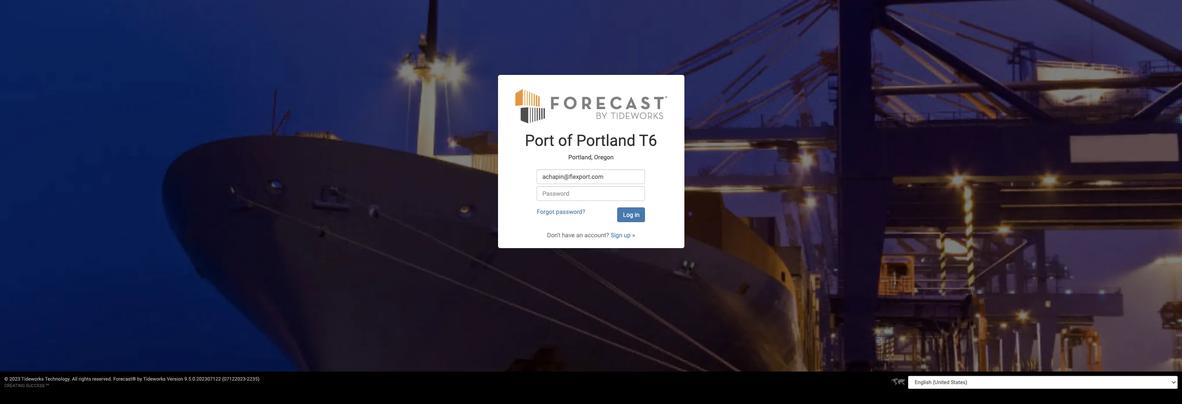 Task type: describe. For each thing, give the bounding box(es) containing it.
9.5.0.202307122
[[184, 377, 221, 382]]

sign
[[611, 232, 623, 239]]

forgot password? link
[[537, 209, 585, 216]]

»
[[632, 232, 635, 239]]

rights
[[79, 377, 91, 382]]

t6
[[639, 132, 657, 150]]

port
[[525, 132, 555, 150]]

password?
[[556, 209, 585, 216]]

(07122023-
[[222, 377, 247, 382]]

reserved.
[[92, 377, 112, 382]]

forecast®
[[113, 377, 136, 382]]

Password password field
[[537, 187, 645, 201]]

don't have an account? sign up »
[[547, 232, 635, 239]]

portland
[[577, 132, 636, 150]]

2 tideworks from the left
[[143, 377, 166, 382]]

in
[[635, 212, 640, 219]]

2023
[[9, 377, 20, 382]]

technology.
[[45, 377, 71, 382]]

an
[[576, 232, 583, 239]]

have
[[562, 232, 575, 239]]

1 tideworks from the left
[[21, 377, 44, 382]]

portland,
[[569, 154, 593, 161]]

port of portland t6 portland, oregon
[[525, 132, 657, 161]]



Task type: locate. For each thing, give the bounding box(es) containing it.
℠
[[46, 384, 49, 389]]

tideworks right "by"
[[143, 377, 166, 382]]

tideworks
[[21, 377, 44, 382], [143, 377, 166, 382]]

of
[[558, 132, 573, 150]]

forgot password? log in
[[537, 209, 640, 219]]

Email or username text field
[[537, 170, 645, 184]]

all
[[72, 377, 78, 382]]

log in button
[[618, 208, 645, 223]]

tideworks up success
[[21, 377, 44, 382]]

sign up » link
[[611, 232, 635, 239]]

by
[[137, 377, 142, 382]]

oregon
[[594, 154, 614, 161]]

1 horizontal spatial tideworks
[[143, 377, 166, 382]]

2235)
[[247, 377, 260, 382]]

success
[[26, 384, 45, 389]]

account?
[[585, 232, 609, 239]]

©
[[4, 377, 8, 382]]

up
[[624, 232, 631, 239]]

0 horizontal spatial tideworks
[[21, 377, 44, 382]]

forecast® by tideworks image
[[515, 88, 667, 124]]

version
[[167, 377, 183, 382]]

log
[[623, 212, 633, 219]]

© 2023 tideworks technology. all rights reserved. forecast® by tideworks version 9.5.0.202307122 (07122023-2235) creating success ℠
[[4, 377, 260, 389]]

creating
[[4, 384, 25, 389]]

forgot
[[537, 209, 555, 216]]

don't
[[547, 232, 561, 239]]



